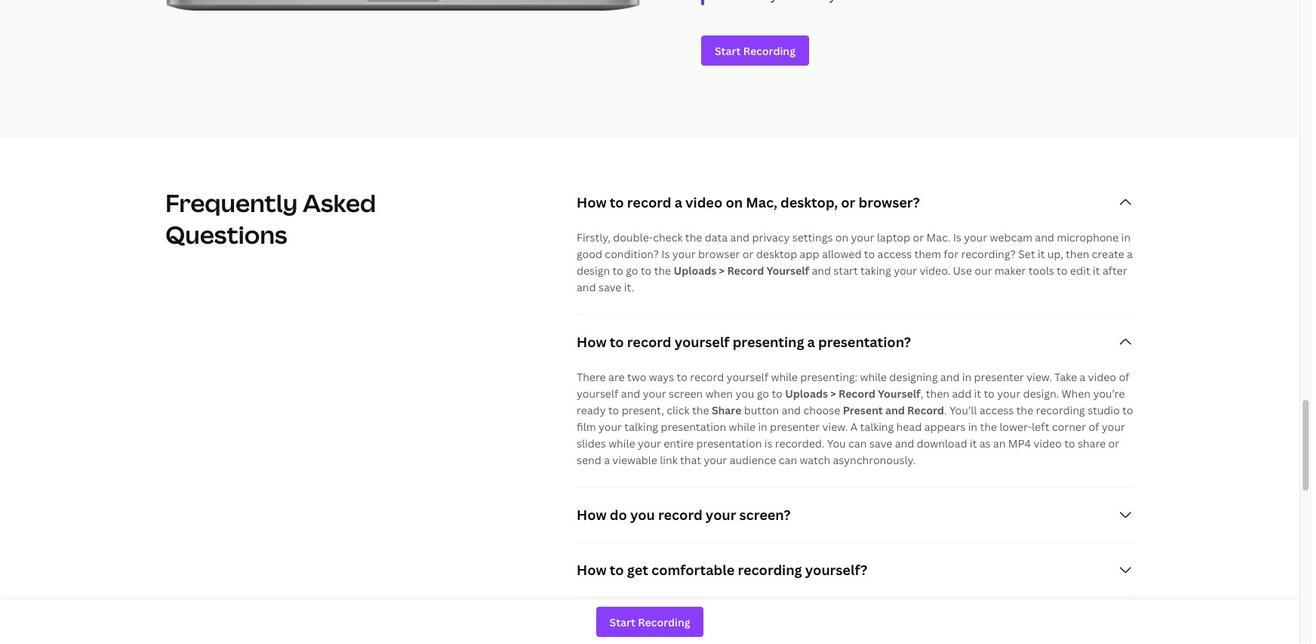 Task type: locate. For each thing, give the bounding box(es) containing it.
0 vertical spatial yourself
[[767, 263, 809, 278]]

choose
[[803, 403, 840, 417]]

2 horizontal spatial record
[[907, 403, 944, 417]]

of
[[1119, 370, 1130, 384], [1089, 420, 1099, 434]]

1 horizontal spatial video
[[1034, 436, 1062, 451]]

talking
[[624, 420, 658, 434], [860, 420, 894, 434]]

how left do
[[577, 506, 607, 524]]

1 horizontal spatial record
[[839, 386, 875, 401]]

0 horizontal spatial record
[[727, 263, 764, 278]]

1 vertical spatial recording
[[738, 561, 802, 579]]

1 horizontal spatial you
[[735, 386, 754, 401]]

record for presentation?
[[839, 386, 875, 401]]

or
[[841, 193, 855, 211], [913, 230, 924, 245], [743, 247, 754, 261], [1108, 436, 1120, 451]]

how do you record your screen?
[[577, 506, 791, 524]]

present,
[[622, 403, 664, 417]]

there
[[577, 370, 606, 384]]

of up you're
[[1119, 370, 1130, 384]]

1 horizontal spatial on
[[835, 230, 849, 245]]

1 horizontal spatial talking
[[860, 420, 894, 434]]

it right add
[[974, 386, 981, 401]]

your right film
[[599, 420, 622, 434]]

go
[[626, 263, 638, 278], [757, 386, 769, 401]]

view. for take
[[1027, 370, 1052, 384]]

save
[[599, 280, 622, 294], [869, 436, 892, 451]]

yourself for mac,
[[767, 263, 809, 278]]

0 vertical spatial is
[[953, 230, 961, 245]]

you're
[[1093, 386, 1125, 401]]

uploads down browser in the right top of the page
[[674, 263, 717, 278]]

tools
[[1029, 263, 1054, 278]]

1 vertical spatial go
[[757, 386, 769, 401]]

access down the laptop
[[878, 247, 912, 261]]

0 horizontal spatial uploads
[[674, 263, 717, 278]]

0 horizontal spatial go
[[626, 263, 638, 278]]

save up asynchronously.
[[869, 436, 892, 451]]

after
[[1103, 263, 1127, 278]]

is
[[764, 436, 772, 451]]

0 vertical spatial of
[[1119, 370, 1130, 384]]

view. up design.
[[1027, 370, 1052, 384]]

presentation up 'entire'
[[661, 420, 726, 434]]

a inside there are two ways to record yourself while presenting: while designing and in presenter view. take a video of yourself and your screen when you go to
[[1080, 370, 1086, 384]]

video up you're
[[1088, 370, 1116, 384]]

> down presenting:
[[830, 386, 836, 401]]

2 how from the top
[[577, 333, 607, 351]]

how inside dropdown button
[[577, 506, 607, 524]]

video down left
[[1034, 436, 1062, 451]]

and
[[730, 230, 750, 245], [1035, 230, 1054, 245], [812, 263, 831, 278], [577, 280, 596, 294], [940, 370, 960, 384], [621, 386, 640, 401], [782, 403, 801, 417], [885, 403, 905, 417], [895, 436, 914, 451]]

0 horizontal spatial video
[[685, 193, 723, 211]]

audience
[[730, 453, 776, 467]]

recording up corner
[[1036, 403, 1085, 417]]

use
[[953, 263, 972, 278]]

0 vertical spatial video
[[685, 193, 723, 211]]

video inside . you'll access the recording studio to film your talking presentation while in presenter view. a talking head appears in the lower-left corner of your slides while your entire presentation is recorded. you can save and download it as an mp4 video to share or send a viewable link that your audience can watch asynchronously.
[[1034, 436, 1062, 451]]

recording down screen?
[[738, 561, 802, 579]]

save left it.
[[599, 280, 622, 294]]

record down that
[[658, 506, 702, 524]]

edit
[[1070, 263, 1090, 278]]

1 horizontal spatial view.
[[1027, 370, 1052, 384]]

> for on
[[719, 263, 725, 278]]

yourself down the there
[[577, 386, 619, 401]]

2 vertical spatial record
[[907, 403, 944, 417]]

you right do
[[630, 506, 655, 524]]

1 horizontal spatial can
[[848, 436, 867, 451]]

presenter up recorded.
[[770, 420, 820, 434]]

your left design.
[[997, 386, 1021, 401]]

0 horizontal spatial yourself
[[767, 263, 809, 278]]

1 horizontal spatial recording
[[1036, 403, 1085, 417]]

recorded.
[[775, 436, 825, 451]]

0 vertical spatial on
[[726, 193, 743, 211]]

0 vertical spatial record
[[727, 263, 764, 278]]

taking
[[861, 263, 891, 278]]

go inside firstly, double-check the data and privacy settings on your laptop or mac. is your webcam and microphone in good condition? is your browser or desktop app allowed to access them for recording? set it up, then create a design to go to the
[[626, 263, 638, 278]]

talking down present
[[860, 420, 894, 434]]

1 horizontal spatial then
[[1066, 247, 1089, 261]]

1 vertical spatial access
[[980, 403, 1014, 417]]

0 vertical spatial >
[[719, 263, 725, 278]]

1 vertical spatial view.
[[822, 420, 848, 434]]

while
[[771, 370, 798, 384], [860, 370, 887, 384], [729, 420, 756, 434], [609, 436, 635, 451]]

allowed
[[822, 247, 862, 261]]

designing
[[889, 370, 938, 384]]

frequently
[[165, 186, 298, 219]]

1 vertical spatial presenter
[[770, 420, 820, 434]]

or right desktop,
[[841, 193, 855, 211]]

your down studio
[[1102, 420, 1125, 434]]

privacy
[[752, 230, 790, 245]]

of inside . you'll access the recording studio to film your talking presentation while in presenter view. a talking head appears in the lower-left corner of your slides while your entire presentation is recorded. you can save and download it as an mp4 video to share or send a viewable link that your audience can watch asynchronously.
[[1089, 420, 1099, 434]]

recording inside 'dropdown button'
[[738, 561, 802, 579]]

click
[[667, 403, 690, 417]]

your up allowed at right top
[[851, 230, 874, 245]]

is up for
[[953, 230, 961, 245]]

can down a
[[848, 436, 867, 451]]

0 vertical spatial view.
[[1027, 370, 1052, 384]]

your up recording?
[[964, 230, 987, 245]]

it right edit
[[1093, 263, 1100, 278]]

0 vertical spatial then
[[1066, 247, 1089, 261]]

the
[[685, 230, 702, 245], [654, 263, 671, 278], [692, 403, 709, 417], [1016, 403, 1033, 417], [980, 420, 997, 434]]

video
[[685, 193, 723, 211], [1088, 370, 1116, 384], [1034, 436, 1062, 451]]

1 horizontal spatial of
[[1119, 370, 1130, 384]]

can
[[848, 436, 867, 451], [779, 453, 797, 467]]

double-
[[613, 230, 653, 245]]

record up the ways on the bottom of the page
[[627, 333, 671, 351]]

your inside , then add it to your design. when you're ready to present, click the
[[997, 386, 1021, 401]]

in up the "create"
[[1121, 230, 1131, 245]]

record for mac,
[[727, 263, 764, 278]]

record up present
[[839, 386, 875, 401]]

two
[[627, 370, 646, 384]]

0 horizontal spatial recording
[[738, 561, 802, 579]]

1 horizontal spatial >
[[830, 386, 836, 401]]

and right the data
[[730, 230, 750, 245]]

1 how from the top
[[577, 193, 607, 211]]

0 vertical spatial uploads
[[674, 263, 717, 278]]

uploads > record yourself up present
[[785, 386, 921, 401]]

1 vertical spatial of
[[1089, 420, 1099, 434]]

1 horizontal spatial yourself
[[878, 386, 921, 401]]

head
[[896, 420, 922, 434]]

uploads > record yourself for mac,
[[674, 263, 809, 278]]

view. inside . you'll access the recording studio to film your talking presentation while in presenter view. a talking head appears in the lower-left corner of your slides while your entire presentation is recorded. you can save and download it as an mp4 video to share or send a viewable link that your audience can watch asynchronously.
[[822, 420, 848, 434]]

1 vertical spatial video
[[1088, 370, 1116, 384]]

it left the 'as'
[[970, 436, 977, 451]]

and up add
[[940, 370, 960, 384]]

is
[[953, 230, 961, 245], [661, 247, 670, 261]]

a right take
[[1080, 370, 1086, 384]]

1 vertical spatial then
[[926, 386, 949, 401]]

yourself
[[675, 333, 730, 351], [727, 370, 768, 384], [577, 386, 619, 401]]

1 vertical spatial uploads
[[785, 386, 828, 401]]

1 vertical spatial uploads > record yourself
[[785, 386, 921, 401]]

0 horizontal spatial view.
[[822, 420, 848, 434]]

view. up you
[[822, 420, 848, 434]]

0 vertical spatial yourself
[[675, 333, 730, 351]]

view. for a
[[822, 420, 848, 434]]

to
[[610, 193, 624, 211], [864, 247, 875, 261], [613, 263, 623, 278], [641, 263, 652, 278], [1057, 263, 1068, 278], [610, 333, 624, 351], [677, 370, 688, 384], [772, 386, 783, 401], [984, 386, 995, 401], [608, 403, 619, 417], [1122, 403, 1133, 417], [1064, 436, 1075, 451], [610, 561, 624, 579]]

screen
[[669, 386, 703, 401]]

entire
[[664, 436, 694, 451]]

.
[[944, 403, 947, 417]]

your up "viewable"
[[638, 436, 661, 451]]

0 vertical spatial presenter
[[974, 370, 1024, 384]]

how up the there
[[577, 333, 607, 351]]

when
[[1062, 386, 1091, 401]]

0 horizontal spatial of
[[1089, 420, 1099, 434]]

access up lower-
[[980, 403, 1014, 417]]

0 vertical spatial save
[[599, 280, 622, 294]]

how to record yourself presenting a presentation?
[[577, 333, 911, 351]]

how to record yourself presenting a presentation? button
[[577, 315, 1135, 369]]

while up , then add it to your design. when you're ready to present, click the
[[860, 370, 887, 384]]

1 horizontal spatial presenter
[[974, 370, 1024, 384]]

uploads
[[674, 263, 717, 278], [785, 386, 828, 401]]

left
[[1032, 420, 1050, 434]]

screen?
[[739, 506, 791, 524]]

1 horizontal spatial is
[[953, 230, 961, 245]]

record
[[727, 263, 764, 278], [839, 386, 875, 401], [907, 403, 944, 417]]

yourself down designing
[[878, 386, 921, 401]]

browser
[[698, 247, 740, 261]]

1 vertical spatial can
[[779, 453, 797, 467]]

0 vertical spatial access
[[878, 247, 912, 261]]

corner
[[1052, 420, 1086, 434]]

how
[[577, 193, 607, 211], [577, 333, 607, 351], [577, 506, 607, 524], [577, 561, 607, 579]]

your right that
[[704, 453, 727, 467]]

your left screen?
[[706, 506, 736, 524]]

it inside . you'll access the recording studio to film your talking presentation while in presenter view. a talking head appears in the lower-left corner of your slides while your entire presentation is recorded. you can save and download it as an mp4 video to share or send a viewable link that your audience can watch asynchronously.
[[970, 436, 977, 451]]

record up double-
[[627, 193, 671, 211]]

0 vertical spatial recording
[[1036, 403, 1085, 417]]

it left up,
[[1038, 247, 1045, 261]]

do
[[610, 506, 627, 524]]

of inside there are two ways to record yourself while presenting: while designing and in presenter view. take a video of yourself and your screen when you go to
[[1119, 370, 1130, 384]]

0 horizontal spatial talking
[[624, 420, 658, 434]]

on left mac,
[[726, 193, 743, 211]]

yourself up when
[[727, 370, 768, 384]]

presenter inside . you'll access the recording studio to film your talking presentation while in presenter view. a talking head appears in the lower-left corner of your slides while your entire presentation is recorded. you can save and download it as an mp4 video to share or send a viewable link that your audience can watch asynchronously.
[[770, 420, 820, 434]]

up,
[[1047, 247, 1063, 261]]

access
[[878, 247, 912, 261], [980, 403, 1014, 417]]

presentation?
[[818, 333, 911, 351]]

a
[[675, 193, 682, 211], [1127, 247, 1133, 261], [807, 333, 815, 351], [1080, 370, 1086, 384], [604, 453, 610, 467]]

2 vertical spatial video
[[1034, 436, 1062, 451]]

0 horizontal spatial can
[[779, 453, 797, 467]]

how left get
[[577, 561, 607, 579]]

in up add
[[962, 370, 972, 384]]

1 horizontal spatial save
[[869, 436, 892, 451]]

1 vertical spatial is
[[661, 247, 670, 261]]

yourself inside how to record yourself presenting a presentation? dropdown button
[[675, 333, 730, 351]]

a right send
[[604, 453, 610, 467]]

0 horizontal spatial >
[[719, 263, 725, 278]]

1 vertical spatial on
[[835, 230, 849, 245]]

0 vertical spatial go
[[626, 263, 638, 278]]

the down screen at the right
[[692, 403, 709, 417]]

yourself?
[[805, 561, 868, 579]]

asked
[[303, 186, 376, 219]]

1 horizontal spatial go
[[757, 386, 769, 401]]

can down recorded.
[[779, 453, 797, 467]]

presentation up audience
[[696, 436, 762, 451]]

uploads > record yourself down browser in the right top of the page
[[674, 263, 809, 278]]

yourself up screen at the right
[[675, 333, 730, 351]]

record down ,
[[907, 403, 944, 417]]

you up button
[[735, 386, 754, 401]]

0 vertical spatial you
[[735, 386, 754, 401]]

link
[[660, 453, 678, 467]]

the down check
[[654, 263, 671, 278]]

1 horizontal spatial access
[[980, 403, 1014, 417]]

> down browser in the right top of the page
[[719, 263, 725, 278]]

how to get comfortable recording yourself? button
[[577, 543, 1135, 597]]

talking down present, at bottom
[[624, 420, 658, 434]]

0 vertical spatial uploads > record yourself
[[674, 263, 809, 278]]

1 horizontal spatial uploads
[[785, 386, 828, 401]]

it inside firstly, double-check the data and privacy settings on your laptop or mac. is your webcam and microphone in good condition? is your browser or desktop app allowed to access them for recording? set it up, then create a design to go to the
[[1038, 247, 1045, 261]]

is down check
[[661, 247, 670, 261]]

go down condition?
[[626, 263, 638, 278]]

and down head
[[895, 436, 914, 451]]

add
[[952, 386, 972, 401]]

presenter up design.
[[974, 370, 1024, 384]]

how up firstly,
[[577, 193, 607, 211]]

recording inside . you'll access the recording studio to film your talking presentation while in presenter view. a talking head appears in the lower-left corner of your slides while your entire presentation is recorded. you can save and download it as an mp4 video to share or send a viewable link that your audience can watch asynchronously.
[[1036, 403, 1085, 417]]

comfortable
[[651, 561, 735, 579]]

your down the ways on the bottom of the page
[[643, 386, 666, 401]]

2 horizontal spatial video
[[1088, 370, 1116, 384]]

1 vertical spatial record
[[839, 386, 875, 401]]

yourself
[[767, 263, 809, 278], [878, 386, 921, 401]]

while down presenting
[[771, 370, 798, 384]]

1 vertical spatial >
[[830, 386, 836, 401]]

record down browser in the right top of the page
[[727, 263, 764, 278]]

your down the them
[[894, 263, 917, 278]]

video inside there are two ways to record yourself while presenting: while designing and in presenter view. take a video of yourself and your screen when you go to
[[1088, 370, 1116, 384]]

0 horizontal spatial you
[[630, 506, 655, 524]]

your inside and start taking your video. use our maker tools to edit it after and save it.
[[894, 263, 917, 278]]

3 how from the top
[[577, 506, 607, 524]]

appears
[[924, 420, 966, 434]]

you inside there are two ways to record yourself while presenting: while designing and in presenter view. take a video of yourself and your screen when you go to
[[735, 386, 754, 401]]

presenting:
[[800, 370, 858, 384]]

on up allowed at right top
[[835, 230, 849, 245]]

4 how from the top
[[577, 561, 607, 579]]

how to record a video on mac, desktop, or browser? button
[[577, 175, 1135, 229]]

0 horizontal spatial presenter
[[770, 420, 820, 434]]

0 horizontal spatial on
[[726, 193, 743, 211]]

then right ,
[[926, 386, 949, 401]]

yourself down desktop in the right of the page
[[767, 263, 809, 278]]

view. inside there are two ways to record yourself while presenting: while designing and in presenter view. take a video of yourself and your screen when you go to
[[1027, 370, 1052, 384]]

the up lower-
[[1016, 403, 1033, 417]]

how inside 'dropdown button'
[[577, 561, 607, 579]]

record inside there are two ways to record yourself while presenting: while designing and in presenter view. take a video of yourself and your screen when you go to
[[690, 370, 724, 384]]

0 horizontal spatial access
[[878, 247, 912, 261]]

of up share
[[1089, 420, 1099, 434]]

how do you record your screen? button
[[577, 488, 1135, 542]]

go up button
[[757, 386, 769, 401]]

settings
[[792, 230, 833, 245]]

a up check
[[675, 193, 682, 211]]

uploads up choose
[[785, 386, 828, 401]]

presenter
[[974, 370, 1024, 384], [770, 420, 820, 434]]

or inside dropdown button
[[841, 193, 855, 211]]

record up when
[[690, 370, 724, 384]]

0 horizontal spatial is
[[661, 247, 670, 261]]

your inside there are two ways to record yourself while presenting: while designing and in presenter view. take a video of yourself and your screen when you go to
[[643, 386, 666, 401]]

or right share
[[1108, 436, 1120, 451]]

or inside . you'll access the recording studio to film your talking presentation while in presenter view. a talking head appears in the lower-left corner of your slides while your entire presentation is recorded. you can save and download it as an mp4 video to share or send a viewable link that your audience can watch asynchronously.
[[1108, 436, 1120, 451]]

0 horizontal spatial then
[[926, 386, 949, 401]]

0 vertical spatial can
[[848, 436, 867, 451]]

mp4
[[1008, 436, 1031, 451]]

a right the "create"
[[1127, 247, 1133, 261]]

presenter inside there are two ways to record yourself while presenting: while designing and in presenter view. take a video of yourself and your screen when you go to
[[974, 370, 1024, 384]]

video inside how to record a video on mac, desktop, or browser? dropdown button
[[685, 193, 723, 211]]

1 vertical spatial you
[[630, 506, 655, 524]]

0 horizontal spatial save
[[599, 280, 622, 294]]

then up edit
[[1066, 247, 1089, 261]]

1 vertical spatial save
[[869, 436, 892, 451]]

it
[[1038, 247, 1045, 261], [1093, 263, 1100, 278], [974, 386, 981, 401], [970, 436, 977, 451]]

1 vertical spatial yourself
[[878, 386, 921, 401]]

for
[[944, 247, 959, 261]]

video up the data
[[685, 193, 723, 211]]



Task type: vqa. For each thing, say whether or not it's contained in the screenshot.
'Text' button
no



Task type: describe. For each thing, give the bounding box(es) containing it.
design
[[577, 263, 610, 278]]

, then add it to your design. when you're ready to present, click the
[[577, 386, 1125, 417]]

a up presenting:
[[807, 333, 815, 351]]

you
[[827, 436, 846, 451]]

0 vertical spatial presentation
[[661, 420, 726, 434]]

microphone
[[1057, 230, 1119, 245]]

watch
[[800, 453, 830, 467]]

ways
[[649, 370, 674, 384]]

or up the them
[[913, 230, 924, 245]]

save inside . you'll access the recording studio to film your talking presentation while in presenter view. a talking head appears in the lower-left corner of your slides while your entire presentation is recorded. you can save and download it as an mp4 video to share or send a viewable link that your audience can watch asynchronously.
[[869, 436, 892, 451]]

you inside dropdown button
[[630, 506, 655, 524]]

firstly,
[[577, 230, 611, 245]]

share
[[712, 403, 742, 417]]

an
[[993, 436, 1006, 451]]

record inside dropdown button
[[658, 506, 702, 524]]

on inside firstly, double-check the data and privacy settings on your laptop or mac. is your webcam and microphone in good condition? is your browser or desktop app allowed to access them for recording? set it up, then create a design to go to the
[[835, 230, 849, 245]]

2 talking from the left
[[860, 420, 894, 434]]

send
[[577, 453, 601, 467]]

a
[[850, 420, 858, 434]]

how for how to record a video on mac, desktop, or browser?
[[577, 193, 607, 211]]

mac,
[[746, 193, 777, 211]]

data
[[705, 230, 728, 245]]

recording for comfortable
[[738, 561, 802, 579]]

when
[[706, 386, 733, 401]]

design.
[[1023, 386, 1059, 401]]

1 vertical spatial yourself
[[727, 370, 768, 384]]

get
[[627, 561, 648, 579]]

. you'll access the recording studio to film your talking presentation while in presenter view. a talking head appears in the lower-left corner of your slides while your entire presentation is recorded. you can save and download it as an mp4 video to share or send a viewable link that your audience can watch asynchronously.
[[577, 403, 1133, 467]]

and inside . you'll access the recording studio to film your talking presentation while in presenter view. a talking head appears in the lower-left corner of your slides while your entire presentation is recorded. you can save and download it as an mp4 video to share or send a viewable link that your audience can watch asynchronously.
[[895, 436, 914, 451]]

save inside and start taking your video. use our maker tools to edit it after and save it.
[[599, 280, 622, 294]]

how to record a video on mac, desktop, or browser?
[[577, 193, 920, 211]]

yourself for presentation?
[[878, 386, 921, 401]]

in down button
[[758, 420, 767, 434]]

and up up,
[[1035, 230, 1054, 245]]

the up the 'as'
[[980, 420, 997, 434]]

presenter for and
[[974, 370, 1024, 384]]

slides
[[577, 436, 606, 451]]

video.
[[920, 263, 950, 278]]

as
[[980, 436, 991, 451]]

recording?
[[961, 247, 1016, 261]]

your down check
[[672, 247, 696, 261]]

present
[[843, 403, 883, 417]]

browser?
[[859, 193, 920, 211]]

how for how to record yourself presenting a presentation?
[[577, 333, 607, 351]]

to inside and start taking your video. use our maker tools to edit it after and save it.
[[1057, 263, 1068, 278]]

on inside dropdown button
[[726, 193, 743, 211]]

go inside there are two ways to record yourself while presenting: while designing and in presenter view. take a video of yourself and your screen when you go to
[[757, 386, 769, 401]]

and start taking your video. use our maker tools to edit it after and save it.
[[577, 263, 1127, 294]]

maker
[[995, 263, 1026, 278]]

studio
[[1088, 403, 1120, 417]]

the left the data
[[685, 230, 702, 245]]

download
[[917, 436, 967, 451]]

presenter for while
[[770, 420, 820, 434]]

in down you'll
[[968, 420, 978, 434]]

and up head
[[885, 403, 905, 417]]

presenting
[[733, 333, 804, 351]]

a inside . you'll access the recording studio to film your talking presentation while in presenter view. a talking head appears in the lower-left corner of your slides while your entire presentation is recorded. you can save and download it as an mp4 video to share or send a viewable link that your audience can watch asynchronously.
[[604, 453, 610, 467]]

share
[[1078, 436, 1106, 451]]

to inside 'dropdown button'
[[610, 561, 624, 579]]

it inside , then add it to your design. when you're ready to present, click the
[[974, 386, 981, 401]]

1 talking from the left
[[624, 420, 658, 434]]

uploads > record yourself for presentation?
[[785, 386, 921, 401]]

lower-
[[1000, 420, 1032, 434]]

desktop
[[756, 247, 797, 261]]

while down 'share'
[[729, 420, 756, 434]]

you'll
[[949, 403, 977, 417]]

share button and choose present and record
[[712, 403, 944, 417]]

are
[[608, 370, 625, 384]]

desktop,
[[781, 193, 838, 211]]

create
[[1092, 247, 1124, 261]]

it inside and start taking your video. use our maker tools to edit it after and save it.
[[1093, 263, 1100, 278]]

and down app
[[812, 263, 831, 278]]

then inside firstly, double-check the data and privacy settings on your laptop or mac. is your webcam and microphone in good condition? is your browser or desktop app allowed to access them for recording? set it up, then create a design to go to the
[[1066, 247, 1089, 261]]

mac.
[[926, 230, 951, 245]]

recording for the
[[1036, 403, 1085, 417]]

in inside firstly, double-check the data and privacy settings on your laptop or mac. is your webcam and microphone in good condition? is your browser or desktop app allowed to access them for recording? set it up, then create a design to go to the
[[1121, 230, 1131, 245]]

a inside firstly, double-check the data and privacy settings on your laptop or mac. is your webcam and microphone in good condition? is your browser or desktop app allowed to access them for recording? set it up, then create a design to go to the
[[1127, 247, 1133, 261]]

frequently asked questions
[[165, 186, 376, 251]]

while up "viewable"
[[609, 436, 635, 451]]

check
[[653, 230, 683, 245]]

in inside there are two ways to record yourself while presenting: while designing and in presenter view. take a video of yourself and your screen when you go to
[[962, 370, 972, 384]]

firstly, double-check the data and privacy settings on your laptop or mac. is your webcam and microphone in good condition? is your browser or desktop app allowed to access them for recording? set it up, then create a design to go to the
[[577, 230, 1133, 278]]

start
[[834, 263, 858, 278]]

1 vertical spatial presentation
[[696, 436, 762, 451]]

how to get comfortable recording yourself?
[[577, 561, 868, 579]]

laptop
[[877, 230, 910, 245]]

questions
[[165, 218, 287, 251]]

there are two ways to record yourself while presenting: while designing and in presenter view. take a video of yourself and your screen when you go to
[[577, 370, 1130, 401]]

set
[[1018, 247, 1035, 261]]

them
[[914, 247, 941, 261]]

it.
[[624, 280, 634, 294]]

how for how to get comfortable recording yourself?
[[577, 561, 607, 579]]

our
[[975, 263, 992, 278]]

> for a
[[830, 386, 836, 401]]

or down privacy
[[743, 247, 754, 261]]

then inside , then add it to your design. when you're ready to present, click the
[[926, 386, 949, 401]]

good
[[577, 247, 602, 261]]

and down design
[[577, 280, 596, 294]]

how for how do you record your screen?
[[577, 506, 607, 524]]

button
[[744, 403, 779, 417]]

your inside dropdown button
[[706, 506, 736, 524]]

access inside . you'll access the recording studio to film your talking presentation while in presenter view. a talking head appears in the lower-left corner of your slides while your entire presentation is recorded. you can save and download it as an mp4 video to share or send a viewable link that your audience can watch asynchronously.
[[980, 403, 1014, 417]]

ready
[[577, 403, 606, 417]]

take
[[1055, 370, 1077, 384]]

uploads for video
[[674, 263, 717, 278]]

film
[[577, 420, 596, 434]]

app
[[800, 247, 819, 261]]

viewable
[[612, 453, 657, 467]]

2 vertical spatial yourself
[[577, 386, 619, 401]]

the inside , then add it to your design. when you're ready to present, click the
[[692, 403, 709, 417]]

uploads for presenting
[[785, 386, 828, 401]]

,
[[921, 386, 923, 401]]

and right button
[[782, 403, 801, 417]]

and down two
[[621, 386, 640, 401]]

access inside firstly, double-check the data and privacy settings on your laptop or mac. is your webcam and microphone in good condition? is your browser or desktop app allowed to access them for recording? set it up, then create a design to go to the
[[878, 247, 912, 261]]

condition?
[[605, 247, 659, 261]]

webcam
[[990, 230, 1033, 245]]



